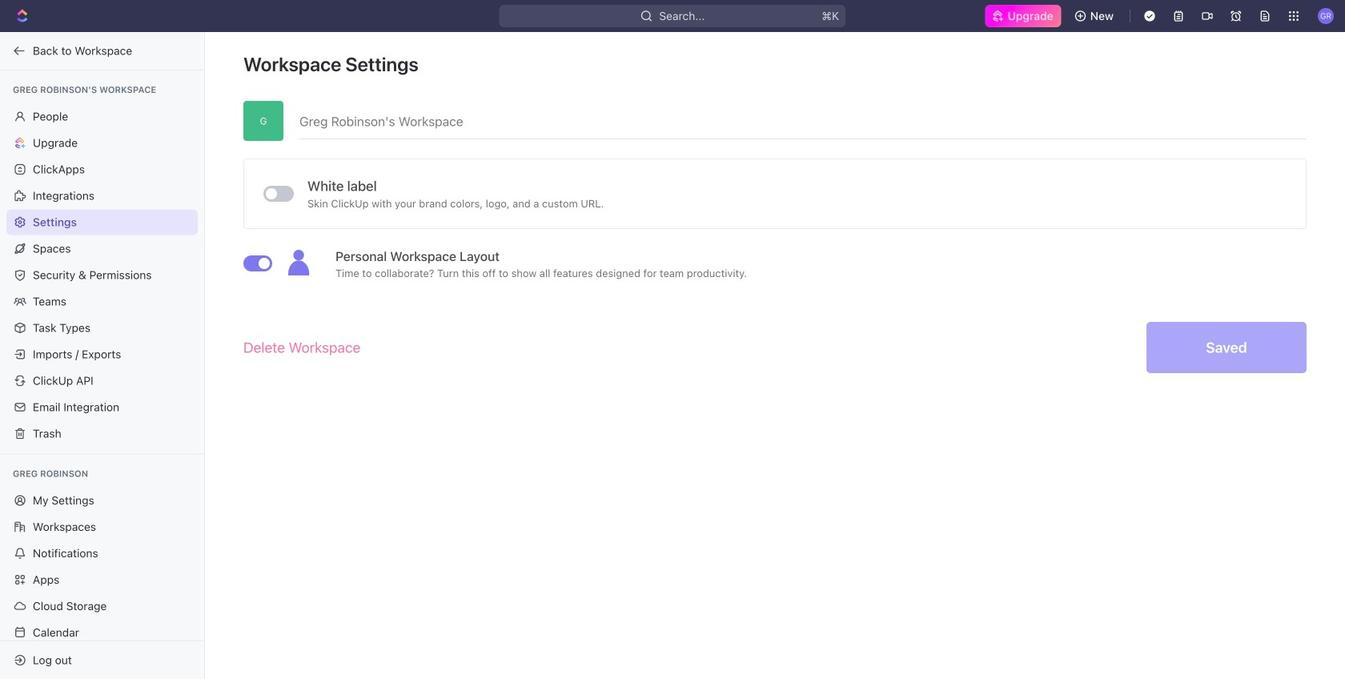 Task type: describe. For each thing, give the bounding box(es) containing it.
Team Na﻿me text field
[[300, 101, 1308, 139]]



Task type: vqa. For each thing, say whether or not it's contained in the screenshot.
SET PRIORITY IMAGE
no



